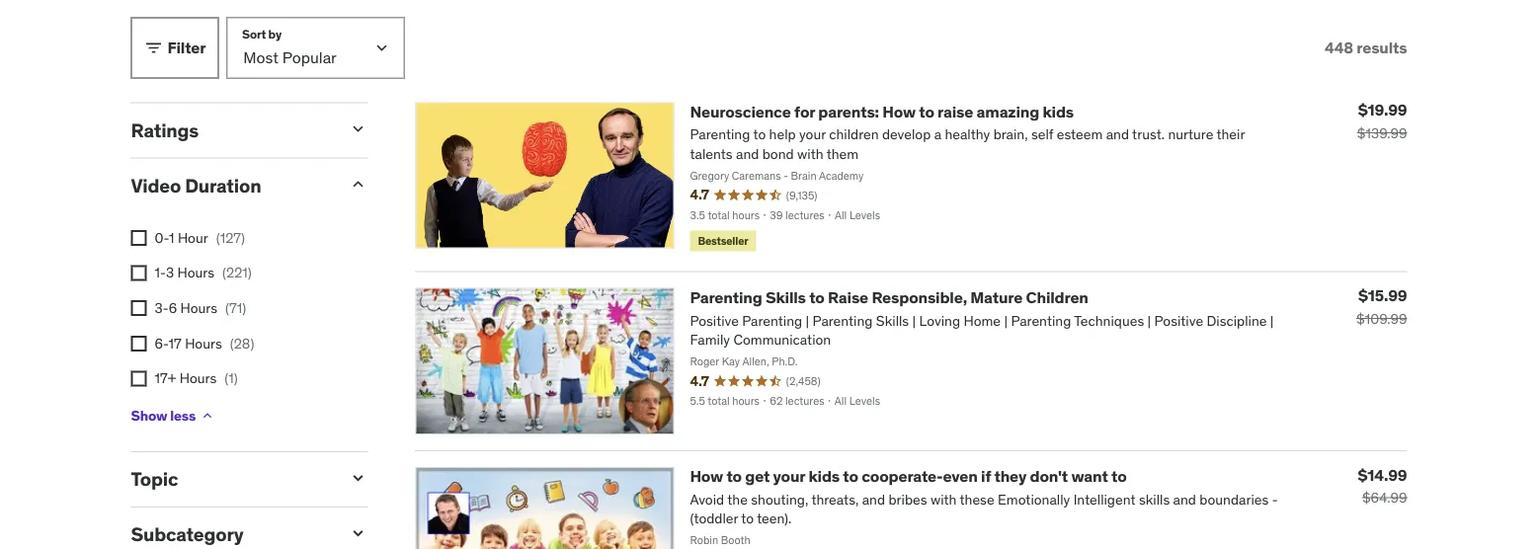 Task type: describe. For each thing, give the bounding box(es) containing it.
xsmall image
[[131, 230, 147, 246]]

to left get
[[726, 466, 742, 486]]

filter button
[[131, 17, 219, 78]]

$14.99
[[1358, 465, 1407, 485]]

0-1 hour (127)
[[155, 229, 245, 247]]

(127)
[[216, 229, 245, 247]]

topic
[[131, 467, 178, 491]]

0 vertical spatial how
[[882, 101, 916, 121]]

6-17 hours (28)
[[155, 334, 254, 352]]

3-6 hours (71)
[[155, 299, 246, 317]]

ratings
[[131, 118, 199, 142]]

xsmall image for 6-
[[131, 336, 147, 352]]

to left cooperate-
[[843, 466, 858, 486]]

your
[[773, 466, 805, 486]]

448 results
[[1325, 37, 1407, 58]]

if
[[981, 466, 991, 486]]

3-
[[155, 299, 169, 317]]

6-
[[155, 334, 169, 352]]

raise
[[938, 101, 973, 121]]

parenting
[[690, 287, 762, 307]]

children
[[1026, 287, 1088, 307]]

video duration
[[131, 173, 261, 197]]

3
[[166, 264, 174, 282]]

parenting skills to raise responsible, mature children link
[[690, 287, 1088, 307]]

mature
[[970, 287, 1023, 307]]

$139.99
[[1357, 124, 1407, 142]]

1 vertical spatial kids
[[808, 466, 840, 486]]

17+
[[155, 369, 176, 387]]

small image for video duration
[[348, 174, 368, 194]]

1
[[169, 229, 174, 247]]

small image for topic
[[348, 468, 368, 488]]

to right skills
[[809, 287, 825, 307]]

small image for ratings
[[348, 119, 368, 139]]

xsmall image inside "show less" button
[[200, 408, 215, 424]]

xsmall image for 17+
[[131, 371, 147, 387]]

video duration button
[[131, 173, 332, 197]]

neuroscience for parents: how to raise amazing kids link
[[690, 101, 1074, 121]]

$109.99
[[1356, 310, 1407, 328]]

they
[[994, 466, 1026, 486]]

show less
[[131, 407, 196, 424]]

17
[[169, 334, 182, 352]]

xsmall image for 3-
[[131, 301, 147, 316]]

small image
[[348, 523, 368, 543]]

for
[[794, 101, 815, 121]]

(71)
[[225, 299, 246, 317]]

(1)
[[225, 369, 238, 387]]

0 vertical spatial kids
[[1043, 101, 1074, 121]]

(221)
[[222, 264, 252, 282]]

video
[[131, 173, 181, 197]]



Task type: locate. For each thing, give the bounding box(es) containing it.
parents:
[[818, 101, 879, 121]]

$15.99 $109.99
[[1356, 286, 1407, 328]]

$15.99
[[1358, 286, 1407, 306]]

topic button
[[131, 467, 332, 491]]

filter
[[167, 37, 206, 58]]

kids
[[1043, 101, 1074, 121], [808, 466, 840, 486]]

$14.99 $64.99
[[1358, 465, 1407, 507]]

$19.99
[[1358, 100, 1407, 120]]

how
[[882, 101, 916, 121], [690, 466, 723, 486]]

less
[[170, 407, 196, 424]]

0 horizontal spatial how
[[690, 466, 723, 486]]

small image
[[144, 38, 163, 58], [348, 119, 368, 139], [348, 174, 368, 194], [348, 468, 368, 488]]

hours right 3
[[177, 264, 214, 282]]

kids right amazing
[[1043, 101, 1074, 121]]

small image inside filter button
[[144, 38, 163, 58]]

hours right 17+
[[180, 369, 217, 387]]

hours
[[177, 264, 214, 282], [180, 299, 217, 317], [185, 334, 222, 352], [180, 369, 217, 387]]

amazing
[[977, 101, 1039, 121]]

how to get your kids to cooperate-even if they don't want to
[[690, 466, 1127, 486]]

ratings button
[[131, 118, 332, 142]]

hours for 1-3 hours
[[177, 264, 214, 282]]

hours for 6-17 hours
[[185, 334, 222, 352]]

want
[[1071, 466, 1108, 486]]

448
[[1325, 37, 1353, 58]]

subcategory button
[[131, 522, 332, 546]]

xsmall image left "6-"
[[131, 336, 147, 352]]

hour
[[178, 229, 208, 247]]

how right parents: at the right
[[882, 101, 916, 121]]

1-3 hours (221)
[[155, 264, 252, 282]]

how to get your kids to cooperate-even if they don't want to link
[[690, 466, 1127, 486]]

raise
[[828, 287, 868, 307]]

xsmall image left 3-
[[131, 301, 147, 316]]

how left get
[[690, 466, 723, 486]]

to
[[919, 101, 934, 121], [809, 287, 825, 307], [726, 466, 742, 486], [843, 466, 858, 486], [1111, 466, 1127, 486]]

skills
[[766, 287, 806, 307]]

1 horizontal spatial how
[[882, 101, 916, 121]]

$64.99
[[1362, 489, 1407, 507]]

(28)
[[230, 334, 254, 352]]

6
[[169, 299, 177, 317]]

xsmall image left 17+
[[131, 371, 147, 387]]

duration
[[185, 173, 261, 197]]

parenting skills to raise responsible, mature children
[[690, 287, 1088, 307]]

to right 'want'
[[1111, 466, 1127, 486]]

hours right 6
[[180, 299, 217, 317]]

results
[[1357, 37, 1407, 58]]

17+ hours (1)
[[155, 369, 238, 387]]

0-
[[155, 229, 169, 247]]

show
[[131, 407, 167, 424]]

get
[[745, 466, 770, 486]]

don't
[[1030, 466, 1068, 486]]

xsmall image right less
[[200, 408, 215, 424]]

responsible,
[[872, 287, 967, 307]]

1-
[[155, 264, 166, 282]]

show less button
[[131, 396, 215, 436]]

kids right the your
[[808, 466, 840, 486]]

1 vertical spatial how
[[690, 466, 723, 486]]

neuroscience
[[690, 101, 791, 121]]

448 results status
[[1325, 37, 1407, 58]]

hours for 3-6 hours
[[180, 299, 217, 317]]

cooperate-
[[862, 466, 943, 486]]

xsmall image
[[131, 265, 147, 281], [131, 301, 147, 316], [131, 336, 147, 352], [131, 371, 147, 387], [200, 408, 215, 424]]

hours right 17
[[185, 334, 222, 352]]

$19.99 $139.99
[[1357, 100, 1407, 142]]

neuroscience for parents: how to raise amazing kids
[[690, 101, 1074, 121]]

xsmall image left 1-
[[131, 265, 147, 281]]

even
[[943, 466, 978, 486]]

0 horizontal spatial kids
[[808, 466, 840, 486]]

subcategory
[[131, 522, 243, 546]]

1 horizontal spatial kids
[[1043, 101, 1074, 121]]

xsmall image for 1-
[[131, 265, 147, 281]]

to left raise
[[919, 101, 934, 121]]



Task type: vqa. For each thing, say whether or not it's contained in the screenshot.
THE RECOMMENDATIONS
no



